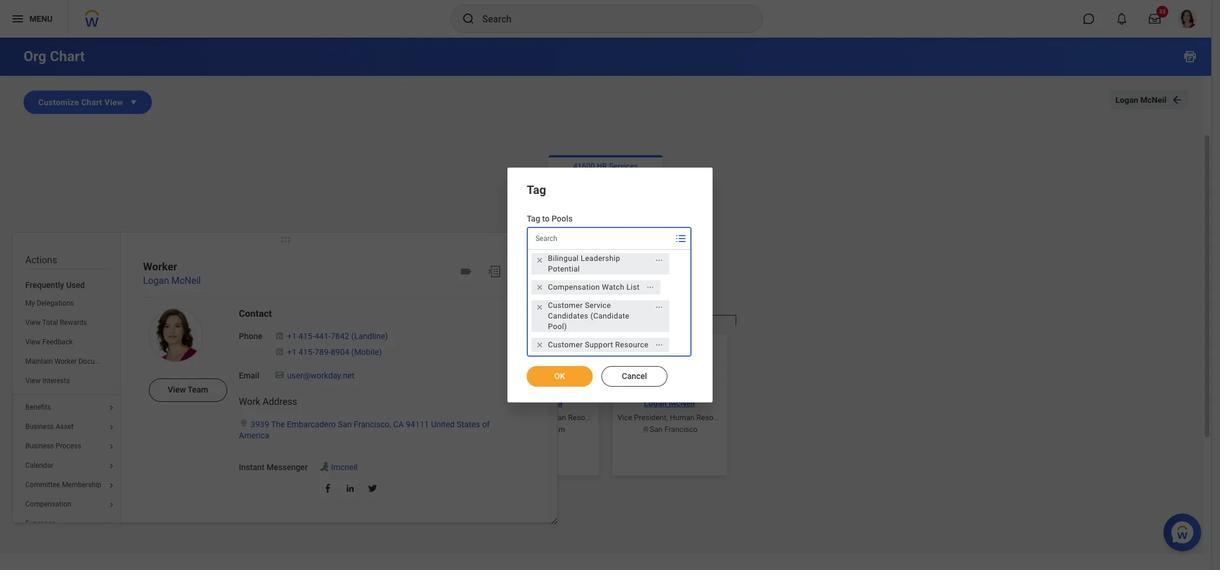 Task type: locate. For each thing, give the bounding box(es) containing it.
1 horizontal spatial resources
[[697, 414, 732, 423]]

tag for tag to pools
[[527, 214, 540, 224]]

0 horizontal spatial resources
[[568, 414, 604, 423]]

1 horizontal spatial view
[[168, 386, 186, 395]]

1 vertical spatial view
[[168, 386, 186, 395]]

menu
[[13, 278, 124, 571]]

the
[[271, 421, 285, 430]]

view inside button
[[168, 386, 186, 395]]

2 x small image from the top
[[534, 302, 546, 314]]

41600 hr services, logan mcneil, 2 direct reports element
[[475, 326, 736, 571]]

customer
[[548, 301, 583, 310], [548, 341, 583, 350]]

resize modal image
[[550, 518, 559, 527]]

view printable version (pdf) image
[[516, 265, 530, 279]]

1 vertical spatial logan mcneil link
[[143, 276, 201, 287]]

2 resources from the left
[[697, 414, 732, 423]]

logan up vice president, human resources
[[644, 399, 667, 409]]

tag image
[[459, 265, 473, 279]]

0 horizontal spatial view
[[105, 98, 123, 107]]

x small image for customer support resource
[[534, 340, 546, 351]]

view left team
[[168, 386, 186, 395]]

3 x small image from the top
[[534, 340, 546, 351]]

x small image
[[534, 282, 546, 294], [534, 302, 546, 314], [534, 340, 546, 351]]

candidates
[[548, 312, 588, 321]]

2 customer from the top
[[548, 341, 583, 350]]

logan mcneil link up vice president, human resources
[[639, 398, 700, 410]]

0 vertical spatial chart
[[50, 48, 85, 65]]

2 horizontal spatial logan mcneil
[[1116, 95, 1167, 105]]

user@workday.net
[[287, 371, 355, 381]]

customer for customer service candidates (candidate pool)
[[548, 301, 583, 310]]

ca
[[393, 421, 404, 430]]

415- inside +1 415-789-8904 (mobile) 'link'
[[298, 348, 315, 357]]

president, inside vice president, human resources amsterdam
[[506, 414, 540, 423]]

1 +1 from the top
[[287, 332, 296, 342]]

customer inside customer service candidates (candidate pool)
[[548, 301, 583, 310]]

mcneil up leadership
[[605, 220, 631, 229]]

inbox large image
[[1149, 13, 1161, 25]]

0 horizontal spatial president,
[[506, 414, 540, 423]]

view left caret down icon
[[105, 98, 123, 107]]

customer service candidates (candidate pool) element
[[548, 301, 649, 332]]

logan
[[1116, 95, 1139, 105], [580, 220, 603, 229], [143, 276, 169, 287], [644, 399, 667, 409]]

0 vertical spatial customer
[[548, 301, 583, 310]]

garcia
[[539, 399, 562, 409]]

x small image for customer service candidates (candidate pool)
[[534, 302, 546, 314]]

states
[[457, 421, 480, 430]]

vice down cancel button
[[617, 414, 632, 423]]

mcneil inside button
[[1141, 95, 1167, 105]]

phone image up mail icon
[[274, 347, 285, 357]]

phone image for +1 415-441-7842 (landline)
[[274, 332, 285, 341]]

x small image inside customer service candidates (candidate pool), press delete to clear value. option
[[534, 302, 546, 314]]

0 vertical spatial phone image
[[274, 332, 285, 341]]

2 tag from the top
[[527, 214, 540, 224]]

1 horizontal spatial human
[[670, 414, 695, 423]]

0 horizontal spatial vice
[[489, 414, 504, 423]]

close image
[[543, 238, 553, 247]]

2 415- from the top
[[298, 348, 315, 357]]

1 vertical spatial x small image
[[534, 302, 546, 314]]

1 customer from the top
[[548, 301, 583, 310]]

415- up 789-
[[298, 332, 315, 342]]

x small image left the 'candidates'
[[534, 302, 546, 314]]

employee's photo (logan mcneil) image
[[149, 309, 203, 363]]

3939 the embarcadero san francisco, ca 94111 united states of america
[[239, 421, 490, 441]]

2 vice from the left
[[617, 414, 632, 423]]

logan mcneil
[[1116, 95, 1167, 105], [580, 220, 631, 229], [644, 399, 695, 409]]

san
[[338, 421, 352, 430], [650, 426, 663, 434]]

to
[[542, 214, 550, 224]]

resources for vice president, human resources
[[697, 414, 732, 423]]

logan right pools
[[580, 220, 603, 229]]

(mobile)
[[351, 348, 382, 357]]

+1 left 789-
[[287, 348, 296, 357]]

vice for vice president, human resources
[[617, 414, 632, 423]]

org
[[24, 48, 46, 65]]

logan left arrow left image
[[1116, 95, 1139, 105]]

1 resources from the left
[[568, 414, 604, 423]]

1 vertical spatial related actions image
[[655, 304, 663, 312]]

+1 415-441-7842 (landline) link
[[287, 330, 388, 342]]

chart for customize
[[81, 98, 102, 107]]

work
[[239, 397, 260, 408]]

0 vertical spatial related actions image
[[655, 256, 663, 265]]

logan mcneil link
[[575, 218, 636, 230], [143, 276, 201, 287], [639, 398, 700, 410]]

0 vertical spatial 415-
[[298, 332, 315, 342]]

+1 left 441-
[[287, 332, 296, 342]]

president, up location image
[[634, 414, 668, 423]]

1 president, from the left
[[506, 414, 540, 423]]

notifications large image
[[1116, 13, 1128, 25]]

related actions image for customer service candidates (candidate pool)
[[655, 304, 663, 312]]

41600
[[573, 162, 595, 171]]

customer down pool)
[[548, 341, 583, 350]]

customer inside 'element'
[[548, 341, 583, 350]]

0 vertical spatial x small image
[[534, 282, 546, 294]]

mcneil down worker
[[171, 276, 201, 287]]

7842
[[331, 332, 349, 342]]

logan mcneil link up leadership
[[575, 218, 636, 230]]

x small image for compensation watch list
[[534, 282, 546, 294]]

chart inside button
[[81, 98, 102, 107]]

1 horizontal spatial president,
[[634, 414, 668, 423]]

bilingual
[[548, 254, 579, 263]]

customer service candidates (candidate pool)
[[548, 301, 630, 331]]

human up amsterdam
[[542, 414, 566, 423]]

1 vertical spatial +1
[[287, 348, 296, 357]]

amsterdam
[[525, 426, 565, 434]]

0 horizontal spatial human
[[542, 414, 566, 423]]

phone image
[[274, 332, 285, 341], [274, 347, 285, 357]]

2 vertical spatial logan mcneil
[[644, 399, 695, 409]]

1 vertical spatial tag
[[527, 214, 540, 224]]

print org chart image
[[1183, 49, 1197, 64]]

Tag to Pools field
[[528, 228, 690, 249]]

compensation watch list, press delete to clear value. option
[[532, 281, 660, 295]]

vice
[[489, 414, 504, 423], [617, 414, 632, 423]]

+1 for +1 415-441-7842 (landline)
[[287, 332, 296, 342]]

1 horizontal spatial logan mcneil link
[[575, 218, 636, 230]]

alex garcia link
[[515, 398, 567, 410]]

chart right customize
[[81, 98, 102, 107]]

francisco,
[[354, 421, 391, 430]]

workday assistant region
[[1164, 510, 1206, 552]]

mcneil up vice president, human resources
[[669, 399, 695, 409]]

0 vertical spatial +1
[[287, 332, 296, 342]]

logan mcneil up vice president, human resources
[[644, 399, 695, 409]]

415-
[[298, 332, 315, 342], [298, 348, 315, 357]]

41600 hr services link
[[571, 161, 641, 172]]

2 president, from the left
[[634, 414, 668, 423]]

+1 415-789-8904 (mobile)
[[287, 348, 382, 357]]

chart
[[50, 48, 85, 65], [81, 98, 102, 107]]

move modal image
[[273, 233, 297, 247]]

2 human from the left
[[670, 414, 695, 423]]

human for vice president, human resources
[[670, 414, 695, 423]]

customer support resource
[[548, 341, 649, 350]]

service
[[585, 301, 611, 310]]

president, for vice president, human resources amsterdam
[[506, 414, 540, 423]]

0 horizontal spatial logan mcneil link
[[143, 276, 201, 287]]

0 vertical spatial logan mcneil
[[1116, 95, 1167, 105]]

logan down worker
[[143, 276, 169, 287]]

(landline)
[[351, 332, 388, 342]]

1 horizontal spatial logan mcneil
[[644, 399, 695, 409]]

logan mcneil button
[[1111, 91, 1188, 109]]

0 vertical spatial view
[[105, 98, 123, 107]]

2 vertical spatial related actions image
[[655, 341, 663, 349]]

customize chart view
[[38, 98, 123, 107]]

san left the francisco,
[[338, 421, 352, 430]]

1 vertical spatial customer
[[548, 341, 583, 350]]

san inside the 3939 the embarcadero san francisco, ca 94111 united states of america
[[338, 421, 352, 430]]

customer up the 'candidates'
[[548, 301, 583, 310]]

address
[[263, 397, 297, 408]]

lmcneil
[[331, 463, 358, 473]]

vice right "states"
[[489, 414, 504, 423]]

1 tag from the top
[[527, 183, 546, 197]]

+1 415-441-7842 (landline)
[[287, 332, 388, 342]]

chart right org
[[50, 48, 85, 65]]

human up francisco
[[670, 414, 695, 423]]

0 horizontal spatial san
[[338, 421, 352, 430]]

related actions image inside customer support resource, press delete to clear value. 'option'
[[655, 341, 663, 349]]

415- down 441-
[[298, 348, 315, 357]]

region
[[527, 357, 693, 388]]

human inside vice president, human resources amsterdam
[[542, 414, 566, 423]]

tag up to
[[527, 183, 546, 197]]

1 x small image from the top
[[534, 282, 546, 294]]

san down vice president, human resources
[[650, 426, 663, 434]]

logan mcneil up leadership
[[580, 220, 631, 229]]

x small image up ok button
[[534, 340, 546, 351]]

1 human from the left
[[542, 414, 566, 423]]

0 vertical spatial tag
[[527, 183, 546, 197]]

support
[[585, 341, 613, 350]]

logan inside "element"
[[644, 399, 667, 409]]

related actions image
[[646, 283, 655, 292]]

+1
[[287, 332, 296, 342], [287, 348, 296, 357]]

resources inside vice president, human resources amsterdam
[[568, 414, 604, 423]]

2 vertical spatial logan mcneil link
[[639, 398, 700, 410]]

2 phone image from the top
[[274, 347, 285, 357]]

logan mcneil link down worker
[[143, 276, 201, 287]]

customer support resource element
[[548, 340, 649, 351]]

related actions image inside customer service candidates (candidate pool), press delete to clear value. option
[[655, 304, 663, 312]]

tag
[[527, 183, 546, 197], [527, 214, 540, 224]]

leadership
[[581, 254, 620, 263]]

logan inside button
[[1116, 95, 1139, 105]]

united
[[431, 421, 455, 430]]

president,
[[506, 414, 540, 423], [634, 414, 668, 423]]

tag left to
[[527, 214, 540, 224]]

1 vice from the left
[[489, 414, 504, 423]]

1 vertical spatial chart
[[81, 98, 102, 107]]

1 vertical spatial phone image
[[274, 347, 285, 357]]

view inside button
[[105, 98, 123, 107]]

president, down "alex"
[[506, 414, 540, 423]]

mcneil left arrow left image
[[1141, 95, 1167, 105]]

phone image right phone
[[274, 332, 285, 341]]

415- inside +1 415-441-7842 (landline) link
[[298, 332, 315, 342]]

alex
[[520, 399, 536, 409]]

41600 hr services
[[573, 162, 638, 171]]

2 vertical spatial x small image
[[534, 340, 546, 351]]

vice inside vice president, human resources amsterdam
[[489, 414, 504, 423]]

1 415- from the top
[[298, 332, 315, 342]]

x small image inside customer support resource, press delete to clear value. 'option'
[[534, 340, 546, 351]]

logan inside worker logan mcneil
[[143, 276, 169, 287]]

human
[[542, 414, 566, 423], [670, 414, 695, 423]]

mcneil
[[1141, 95, 1167, 105], [605, 220, 631, 229], [171, 276, 201, 287], [669, 399, 695, 409]]

1 vertical spatial logan mcneil
[[580, 220, 631, 229]]

1 horizontal spatial vice
[[617, 414, 632, 423]]

compensation
[[548, 283, 600, 292]]

lmcneil link
[[331, 461, 358, 473]]

1 vertical spatial 415-
[[298, 348, 315, 357]]

view
[[105, 98, 123, 107], [168, 386, 186, 395]]

profile logan mcneil element
[[1171, 6, 1204, 32]]

related actions image
[[655, 256, 663, 265], [655, 304, 663, 312], [655, 341, 663, 349]]

instant messenger
[[239, 463, 308, 473]]

resources
[[568, 414, 604, 423], [697, 414, 732, 423]]

phone
[[239, 332, 262, 342]]

1 phone image from the top
[[274, 332, 285, 341]]

2 +1 from the top
[[287, 348, 296, 357]]

415- for 789-
[[298, 348, 315, 357]]

logan mcneil left arrow left image
[[1116, 95, 1167, 105]]

human for vice president, human resources amsterdam
[[542, 414, 566, 423]]

location image
[[642, 426, 650, 434]]

user@workday.net link
[[287, 369, 355, 381]]

embarcadero
[[287, 421, 336, 430]]

1 horizontal spatial san
[[650, 426, 663, 434]]

0 horizontal spatial logan mcneil
[[580, 220, 631, 229]]

x small image down x small image on the top left of the page
[[534, 282, 546, 294]]

contact
[[239, 309, 272, 320]]

view team
[[168, 386, 208, 395]]

+1 inside 'link'
[[287, 348, 296, 357]]



Task type: vqa. For each thing, say whether or not it's contained in the screenshot.
second phone image from the top
yes



Task type: describe. For each thing, give the bounding box(es) containing it.
region containing ok
[[527, 357, 693, 388]]

chart for org
[[50, 48, 85, 65]]

+1 for +1 415-789-8904 (mobile)
[[287, 348, 296, 357]]

actions
[[25, 255, 57, 266]]

items selected list box
[[528, 251, 673, 355]]

+1 415-789-8904 (mobile) link
[[287, 346, 382, 357]]

customer for customer support resource
[[548, 341, 583, 350]]

pool)
[[548, 322, 567, 331]]

linkedin image
[[345, 484, 355, 494]]

facebook image
[[322, 484, 333, 494]]

san francisco
[[650, 426, 698, 434]]

415- for 441-
[[298, 332, 315, 342]]

2 horizontal spatial logan mcneil link
[[639, 398, 700, 410]]

cancel
[[622, 372, 647, 381]]

caret down image
[[128, 97, 140, 108]]

export to excel image
[[487, 265, 502, 279]]

mcneil inside "element"
[[669, 399, 695, 409]]

messenger
[[267, 463, 308, 473]]

cancel button
[[602, 367, 668, 387]]

work address
[[239, 397, 297, 408]]

0 vertical spatial logan mcneil link
[[575, 218, 636, 230]]

customer support resource, press delete to clear value. option
[[532, 338, 669, 352]]

org chart main content
[[0, 38, 1211, 571]]

arrow left image
[[1171, 94, 1183, 106]]

ok
[[554, 372, 565, 381]]

email
[[239, 371, 259, 381]]

items selected list
[[274, 330, 388, 359]]

8904
[[331, 348, 349, 357]]

twitter image
[[367, 484, 378, 494]]

aim image
[[318, 461, 330, 473]]

francisco
[[665, 426, 698, 434]]

related actions image for customer support resource
[[655, 341, 663, 349]]

tag for tag
[[527, 183, 546, 197]]

worker logan mcneil
[[143, 261, 201, 287]]

san inside 41600 hr services, logan mcneil, 2 direct reports "element"
[[650, 426, 663, 434]]

ok button
[[527, 367, 593, 387]]

worker
[[143, 261, 177, 273]]

team
[[188, 386, 208, 395]]

vice president, human resources amsterdam
[[489, 414, 604, 434]]

worker dialog
[[12, 233, 570, 571]]

phone image for +1 415-789-8904 (mobile)
[[274, 347, 285, 357]]

789-
[[315, 348, 331, 357]]

hr
[[597, 162, 607, 171]]

resources for vice president, human resources amsterdam
[[568, 414, 604, 423]]

441-
[[315, 332, 331, 342]]

location image
[[239, 420, 248, 428]]

customize chart view button
[[24, 91, 152, 114]]

list
[[627, 283, 640, 292]]

america
[[239, 432, 269, 441]]

bilingual leadership potential, press delete to clear value. option
[[532, 254, 669, 275]]

menu inside worker dialog
[[13, 278, 124, 571]]

vice president, human resources
[[617, 414, 732, 423]]

president, for vice president, human resources
[[634, 414, 668, 423]]

logan mcneil inside "element"
[[644, 399, 695, 409]]

watch
[[602, 283, 625, 292]]

prompts image
[[674, 232, 688, 246]]

org chart
[[24, 48, 85, 65]]

tag to pools
[[527, 214, 573, 224]]

view team button
[[149, 379, 227, 403]]

mail image
[[274, 371, 285, 380]]

x small image
[[534, 255, 546, 267]]

94111
[[406, 421, 429, 430]]

(candidate
[[591, 312, 630, 321]]

bilingual leadership potential
[[548, 254, 620, 274]]

pools
[[552, 214, 573, 224]]

compensation watch list
[[548, 283, 640, 292]]

customer service candidates (candidate pool), press delete to clear value. option
[[532, 301, 669, 332]]

related actions image for bilingual leadership potential
[[655, 256, 663, 265]]

of
[[482, 421, 490, 430]]

3939 the embarcadero san francisco, ca 94111 united states of america link
[[239, 418, 490, 441]]

instant
[[239, 463, 265, 473]]

3939
[[251, 421, 269, 430]]

resource
[[615, 341, 649, 350]]

mcneil inside worker logan mcneil
[[171, 276, 201, 287]]

services
[[609, 162, 638, 171]]

logan mcneil inside button
[[1116, 95, 1167, 105]]

compensation watch list element
[[548, 282, 640, 293]]

search image
[[461, 12, 475, 26]]

bilingual leadership potential element
[[548, 254, 649, 275]]

vice for vice president, human resources amsterdam
[[489, 414, 504, 423]]

customize
[[38, 98, 79, 107]]

alex garcia
[[520, 399, 562, 409]]

potential
[[548, 265, 580, 274]]



